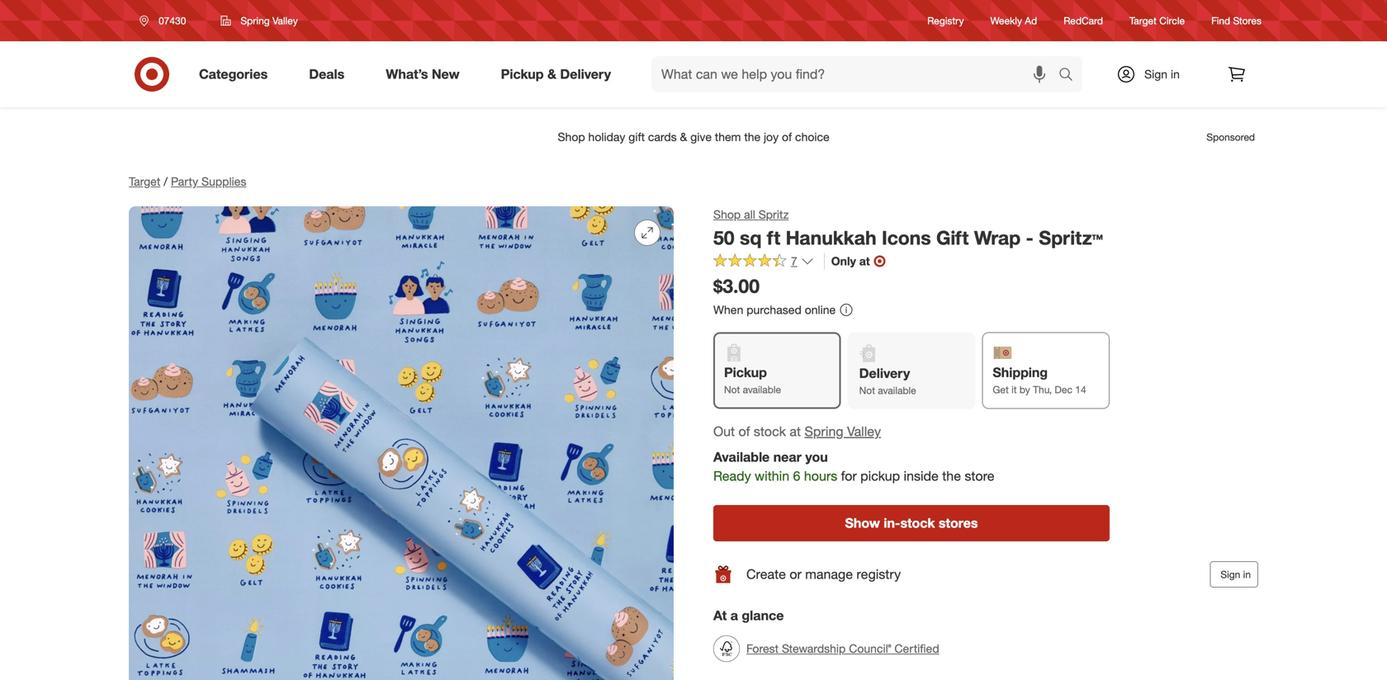 Task type: vqa. For each thing, say whether or not it's contained in the screenshot.


Task type: describe. For each thing, give the bounding box(es) containing it.
spritz™
[[1040, 226, 1104, 249]]

wrap
[[975, 226, 1021, 249]]

07430
[[159, 14, 186, 27]]

spring valley button
[[805, 423, 881, 442]]

online
[[805, 303, 836, 317]]

redcard
[[1064, 14, 1104, 27]]

thu,
[[1034, 384, 1053, 396]]

when
[[714, 303, 744, 317]]

1 horizontal spatial valley
[[848, 424, 881, 440]]

sign in link
[[1103, 56, 1206, 93]]

ft
[[767, 226, 781, 249]]

07430 button
[[129, 6, 204, 36]]

find stores link
[[1212, 14, 1262, 28]]

ad
[[1025, 14, 1038, 27]]

show in-stock stores
[[846, 516, 979, 532]]

in-
[[884, 516, 901, 532]]

available for delivery
[[878, 385, 917, 397]]

target link
[[129, 174, 161, 189]]

14
[[1076, 384, 1087, 396]]

new
[[432, 66, 460, 82]]

target for target / party supplies
[[129, 174, 161, 189]]

find
[[1212, 14, 1231, 27]]

/
[[164, 174, 168, 189]]

pickup & delivery link
[[487, 56, 632, 93]]

of
[[739, 424, 750, 440]]

stock for of
[[754, 424, 786, 440]]

1 horizontal spatial spring
[[805, 424, 844, 440]]

target circle link
[[1130, 14, 1186, 28]]

search
[[1052, 68, 1091, 84]]

pickup
[[861, 468, 901, 484]]

in inside button
[[1244, 569, 1252, 581]]

what's new link
[[372, 56, 481, 93]]

sign inside button
[[1221, 569, 1241, 581]]

0 vertical spatial at
[[860, 254, 871, 269]]

party supplies link
[[171, 174, 246, 189]]

50 sq ft hanukkah icons gift wrap - spritz&#8482;, 1 of 4 image
[[129, 207, 674, 681]]

weekly ad
[[991, 14, 1038, 27]]

out
[[714, 424, 735, 440]]

spring inside dropdown button
[[241, 14, 270, 27]]

7
[[791, 254, 798, 269]]

it
[[1012, 384, 1017, 396]]

pickup not available
[[725, 365, 782, 396]]

only at
[[832, 254, 871, 269]]

within
[[755, 468, 790, 484]]

at
[[714, 608, 727, 624]]

create or manage registry
[[747, 567, 901, 583]]

available near you ready within 6 hours for pickup inside the store
[[714, 449, 995, 484]]

by
[[1020, 384, 1031, 396]]

weekly ad link
[[991, 14, 1038, 28]]

registry link
[[928, 14, 965, 28]]

target circle
[[1130, 14, 1186, 27]]

stewardship
[[782, 642, 846, 656]]

hours
[[805, 468, 838, 484]]

50
[[714, 226, 735, 249]]

show
[[846, 516, 881, 532]]

what's
[[386, 66, 428, 82]]

0 vertical spatial in
[[1171, 67, 1180, 81]]

pickup for not
[[725, 365, 767, 381]]

delivery not available
[[860, 366, 917, 397]]

show in-stock stores button
[[714, 506, 1110, 542]]

stores
[[1234, 14, 1262, 27]]

certified
[[895, 642, 940, 656]]

dec
[[1055, 384, 1073, 396]]

sq
[[740, 226, 762, 249]]

What can we help you find? suggestions appear below search field
[[652, 56, 1063, 93]]

deals
[[309, 66, 345, 82]]

ready
[[714, 468, 751, 484]]

categories
[[199, 66, 268, 82]]

only
[[832, 254, 857, 269]]

get
[[993, 384, 1009, 396]]

7 link
[[714, 253, 814, 272]]

search button
[[1052, 56, 1091, 96]]

council®
[[849, 642, 892, 656]]

delivery inside delivery not available
[[860, 366, 911, 382]]

spritz
[[759, 207, 789, 222]]

shipping get it by thu, dec 14
[[993, 365, 1087, 396]]

available for pickup
[[743, 384, 782, 396]]

stores
[[939, 516, 979, 532]]



Task type: locate. For each thing, give the bounding box(es) containing it.
1 horizontal spatial stock
[[901, 516, 936, 532]]

for
[[842, 468, 857, 484]]

at right only
[[860, 254, 871, 269]]

when purchased online
[[714, 303, 836, 317]]

1 vertical spatial spring
[[805, 424, 844, 440]]

shop all spritz 50 sq ft hanukkah icons gift wrap - spritz™
[[714, 207, 1104, 249]]

delivery right &
[[560, 66, 611, 82]]

not up spring valley button
[[860, 385, 876, 397]]

-
[[1027, 226, 1034, 249]]

available inside 'pickup not available'
[[743, 384, 782, 396]]

1 vertical spatial sign in
[[1221, 569, 1252, 581]]

target for target circle
[[1130, 14, 1157, 27]]

0 vertical spatial sign in
[[1145, 67, 1180, 81]]

near
[[774, 449, 802, 465]]

valley up available near you ready within 6 hours for pickup inside the store
[[848, 424, 881, 440]]

1 horizontal spatial not
[[860, 385, 876, 397]]

1 horizontal spatial sign
[[1221, 569, 1241, 581]]

find stores
[[1212, 14, 1262, 27]]

0 horizontal spatial stock
[[754, 424, 786, 440]]

1 vertical spatial sign
[[1221, 569, 1241, 581]]

1 vertical spatial in
[[1244, 569, 1252, 581]]

valley up deals link
[[273, 14, 298, 27]]

0 horizontal spatial spring
[[241, 14, 270, 27]]

available
[[743, 384, 782, 396], [878, 385, 917, 397]]

spring
[[241, 14, 270, 27], [805, 424, 844, 440]]

valley inside dropdown button
[[273, 14, 298, 27]]

at
[[860, 254, 871, 269], [790, 424, 801, 440]]

0 horizontal spatial at
[[790, 424, 801, 440]]

not up out
[[725, 384, 740, 396]]

gift
[[937, 226, 969, 249]]

sign in button
[[1211, 562, 1259, 588]]

&
[[548, 66, 557, 82]]

6
[[794, 468, 801, 484]]

pickup
[[501, 66, 544, 82], [725, 365, 767, 381]]

registry
[[928, 14, 965, 27]]

all
[[744, 207, 756, 222]]

hanukkah
[[786, 226, 877, 249]]

or
[[790, 567, 802, 583]]

0 horizontal spatial available
[[743, 384, 782, 396]]

not
[[725, 384, 740, 396], [860, 385, 876, 397]]

shop
[[714, 207, 741, 222]]

1 vertical spatial pickup
[[725, 365, 767, 381]]

forest stewardship council® certified button
[[714, 631, 940, 668]]

pickup & delivery
[[501, 66, 611, 82]]

spring valley
[[241, 14, 298, 27]]

categories link
[[185, 56, 289, 93]]

a
[[731, 608, 739, 624]]

circle
[[1160, 14, 1186, 27]]

manage
[[806, 567, 853, 583]]

at up near
[[790, 424, 801, 440]]

0 vertical spatial valley
[[273, 14, 298, 27]]

redcard link
[[1064, 14, 1104, 28]]

what's new
[[386, 66, 460, 82]]

0 horizontal spatial in
[[1171, 67, 1180, 81]]

stock for in-
[[901, 516, 936, 532]]

available up the of
[[743, 384, 782, 396]]

valley
[[273, 14, 298, 27], [848, 424, 881, 440]]

1 vertical spatial valley
[[848, 424, 881, 440]]

spring valley button
[[210, 6, 309, 36]]

glance
[[742, 608, 784, 624]]

advertisement region
[[116, 117, 1272, 157]]

purchased
[[747, 303, 802, 317]]

available up spring valley button
[[878, 385, 917, 397]]

forest
[[747, 642, 779, 656]]

weekly
[[991, 14, 1023, 27]]

deals link
[[295, 56, 365, 93]]

not for pickup
[[725, 384, 740, 396]]

registry
[[857, 567, 901, 583]]

party
[[171, 174, 198, 189]]

target
[[1130, 14, 1157, 27], [129, 174, 161, 189]]

delivery up spring valley button
[[860, 366, 911, 382]]

sign in
[[1145, 67, 1180, 81], [1221, 569, 1252, 581]]

create
[[747, 567, 786, 583]]

pickup up the of
[[725, 365, 767, 381]]

0 vertical spatial pickup
[[501, 66, 544, 82]]

forest stewardship council® certified
[[747, 642, 940, 656]]

1 horizontal spatial target
[[1130, 14, 1157, 27]]

stock inside button
[[901, 516, 936, 532]]

at a glance
[[714, 608, 784, 624]]

target left /
[[129, 174, 161, 189]]

pickup inside 'pickup not available'
[[725, 365, 767, 381]]

1 horizontal spatial in
[[1244, 569, 1252, 581]]

the
[[943, 468, 962, 484]]

0 horizontal spatial sign
[[1145, 67, 1168, 81]]

0 vertical spatial sign
[[1145, 67, 1168, 81]]

0 vertical spatial delivery
[[560, 66, 611, 82]]

icons
[[882, 226, 932, 249]]

inside
[[904, 468, 939, 484]]

sign
[[1145, 67, 1168, 81], [1221, 569, 1241, 581]]

1 horizontal spatial pickup
[[725, 365, 767, 381]]

1 vertical spatial delivery
[[860, 366, 911, 382]]

not inside 'pickup not available'
[[725, 384, 740, 396]]

1 horizontal spatial at
[[860, 254, 871, 269]]

0 vertical spatial target
[[1130, 14, 1157, 27]]

0 horizontal spatial pickup
[[501, 66, 544, 82]]

0 horizontal spatial not
[[725, 384, 740, 396]]

spring up you
[[805, 424, 844, 440]]

spring up categories link
[[241, 14, 270, 27]]

sign in inside sign in link
[[1145, 67, 1180, 81]]

1 horizontal spatial available
[[878, 385, 917, 397]]

1 horizontal spatial sign in
[[1221, 569, 1252, 581]]

0 horizontal spatial sign in
[[1145, 67, 1180, 81]]

pickup for &
[[501, 66, 544, 82]]

1 horizontal spatial delivery
[[860, 366, 911, 382]]

0 horizontal spatial valley
[[273, 14, 298, 27]]

0 vertical spatial stock
[[754, 424, 786, 440]]

sign in inside sign in button
[[1221, 569, 1252, 581]]

shipping
[[993, 365, 1048, 381]]

stock left stores in the bottom of the page
[[901, 516, 936, 532]]

target / party supplies
[[129, 174, 246, 189]]

available inside delivery not available
[[878, 385, 917, 397]]

1 vertical spatial at
[[790, 424, 801, 440]]

you
[[806, 449, 828, 465]]

pickup left &
[[501, 66, 544, 82]]

0 horizontal spatial target
[[129, 174, 161, 189]]

0 vertical spatial spring
[[241, 14, 270, 27]]

1 vertical spatial target
[[129, 174, 161, 189]]

supplies
[[202, 174, 246, 189]]

$3.00
[[714, 275, 760, 298]]

available
[[714, 449, 770, 465]]

1 vertical spatial stock
[[901, 516, 936, 532]]

not inside delivery not available
[[860, 385, 876, 397]]

not for delivery
[[860, 385, 876, 397]]

0 horizontal spatial delivery
[[560, 66, 611, 82]]

target left circle
[[1130, 14, 1157, 27]]

stock right the of
[[754, 424, 786, 440]]

out of stock at spring valley
[[714, 424, 881, 440]]



